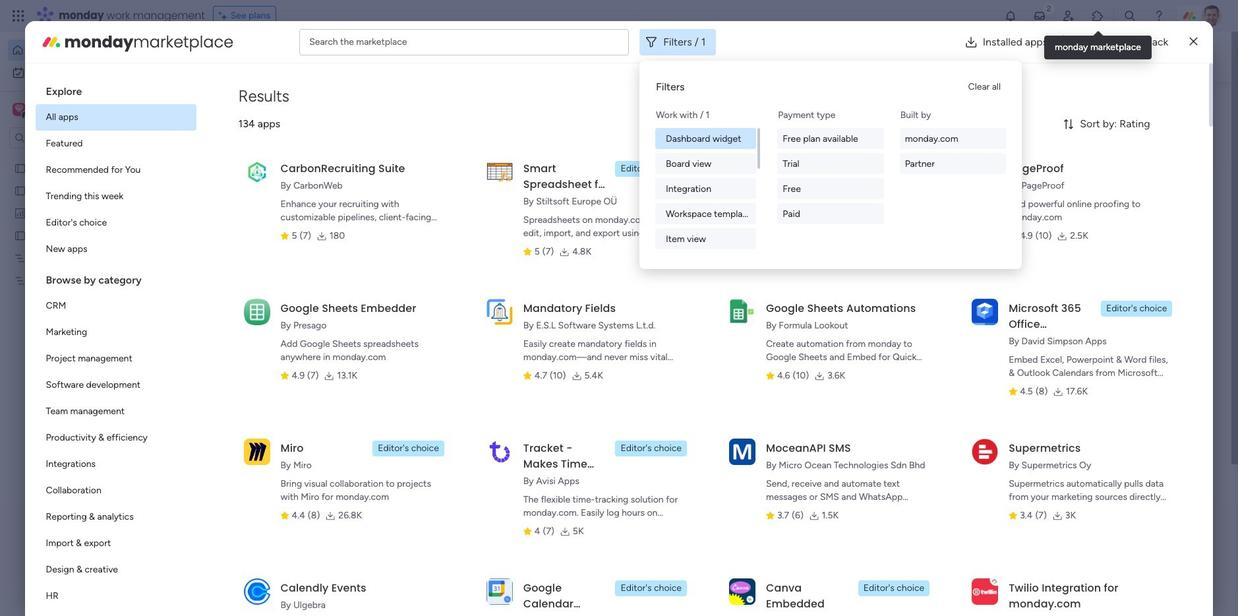 Task type: vqa. For each thing, say whether or not it's contained in the screenshot.
Workspace image
yes



Task type: describe. For each thing, give the bounding box(es) containing it.
1 circle o image from the top
[[1001, 157, 1010, 167]]

select product image
[[12, 9, 25, 22]]

terry turtle image
[[1202, 5, 1223, 26]]

update feed image
[[1033, 9, 1047, 22]]

1 public board image from the top
[[14, 162, 26, 174]]

0 horizontal spatial public dashboard image
[[14, 206, 26, 219]]

help center element
[[981, 544, 1179, 597]]

0 horizontal spatial component image
[[260, 423, 272, 435]]

monday marketplace image
[[41, 31, 62, 52]]

search everything image
[[1124, 9, 1137, 22]]

terry turtle image
[[274, 590, 301, 616]]

2 circle o image from the top
[[1001, 174, 1010, 184]]



Task type: locate. For each thing, give the bounding box(es) containing it.
1 vertical spatial circle o image
[[1001, 174, 1010, 184]]

close recently visited image
[[243, 108, 259, 123]]

notifications image
[[1004, 9, 1018, 22]]

2 element
[[376, 497, 392, 512]]

1 horizontal spatial component image
[[725, 262, 737, 273]]

component image
[[725, 262, 737, 273], [260, 423, 272, 435]]

2 heading from the top
[[35, 262, 196, 293]]

1 vertical spatial public board image
[[14, 229, 26, 241]]

workspace image
[[13, 102, 26, 117]]

check circle image
[[1001, 124, 1010, 134]]

0 vertical spatial component image
[[725, 262, 737, 273]]

quick search results list box
[[243, 123, 950, 460]]

1 horizontal spatial public dashboard image
[[725, 241, 740, 255]]

add to favorites image
[[681, 241, 694, 254]]

2 public board image from the top
[[14, 229, 26, 241]]

0 vertical spatial heading
[[35, 74, 196, 104]]

public board image
[[14, 162, 26, 174], [14, 229, 26, 241]]

public dashboard image
[[14, 206, 26, 219], [725, 241, 740, 255]]

list box
[[35, 74, 196, 616], [0, 154, 168, 469]]

heading
[[35, 74, 196, 104], [35, 262, 196, 293]]

help image
[[1153, 9, 1166, 22]]

0 vertical spatial public dashboard image
[[14, 206, 26, 219]]

public board image up public board image
[[14, 162, 26, 174]]

public dashboard image right "add to favorites" image
[[725, 241, 740, 255]]

1 vertical spatial heading
[[35, 262, 196, 293]]

circle o image
[[1001, 157, 1010, 167], [1001, 174, 1010, 184]]

Search in workspace field
[[28, 130, 110, 145]]

workspace selection element
[[13, 102, 110, 119]]

templates image image
[[993, 265, 1167, 356]]

1 heading from the top
[[35, 74, 196, 104]]

app logo image
[[244, 159, 270, 185], [487, 159, 513, 185], [729, 159, 756, 185], [972, 159, 999, 185], [244, 299, 270, 325], [487, 299, 513, 325], [729, 299, 756, 325], [972, 299, 999, 325], [244, 438, 270, 465], [487, 438, 513, 465], [729, 438, 756, 465], [972, 438, 999, 465], [244, 578, 270, 605], [487, 578, 513, 605], [729, 578, 756, 605], [972, 578, 999, 605]]

1 vertical spatial component image
[[260, 423, 272, 435]]

public dashboard image inside quick search results "list box"
[[725, 241, 740, 255]]

option
[[8, 40, 160, 61], [8, 62, 160, 83], [35, 104, 196, 131], [35, 131, 196, 157], [0, 156, 168, 159], [35, 157, 196, 183], [35, 183, 196, 210], [35, 210, 196, 236], [35, 236, 196, 262], [35, 293, 196, 319], [35, 319, 196, 346], [35, 346, 196, 372], [35, 372, 196, 398], [35, 398, 196, 425], [35, 425, 196, 451], [35, 451, 196, 478], [35, 478, 196, 504], [35, 504, 196, 530], [35, 530, 196, 557], [35, 557, 196, 583], [35, 583, 196, 609]]

0 vertical spatial circle o image
[[1001, 157, 1010, 167]]

1 vertical spatial public dashboard image
[[725, 241, 740, 255]]

invite members image
[[1062, 9, 1076, 22]]

see plans image
[[219, 9, 231, 23]]

public board image
[[14, 184, 26, 197]]

v2 user feedback image
[[992, 49, 1002, 64]]

monday marketplace image
[[1092, 9, 1105, 22]]

v2 bolt switch image
[[1095, 49, 1103, 64]]

check circle image
[[1001, 141, 1010, 151]]

dapulse x slim image
[[1190, 34, 1198, 50]]

workspace image
[[15, 102, 24, 117]]

0 vertical spatial public board image
[[14, 162, 26, 174]]

2 image
[[1043, 1, 1055, 15]]

public dashboard image down public board image
[[14, 206, 26, 219]]

getting started element
[[981, 481, 1179, 533]]

public board image down public board image
[[14, 229, 26, 241]]



